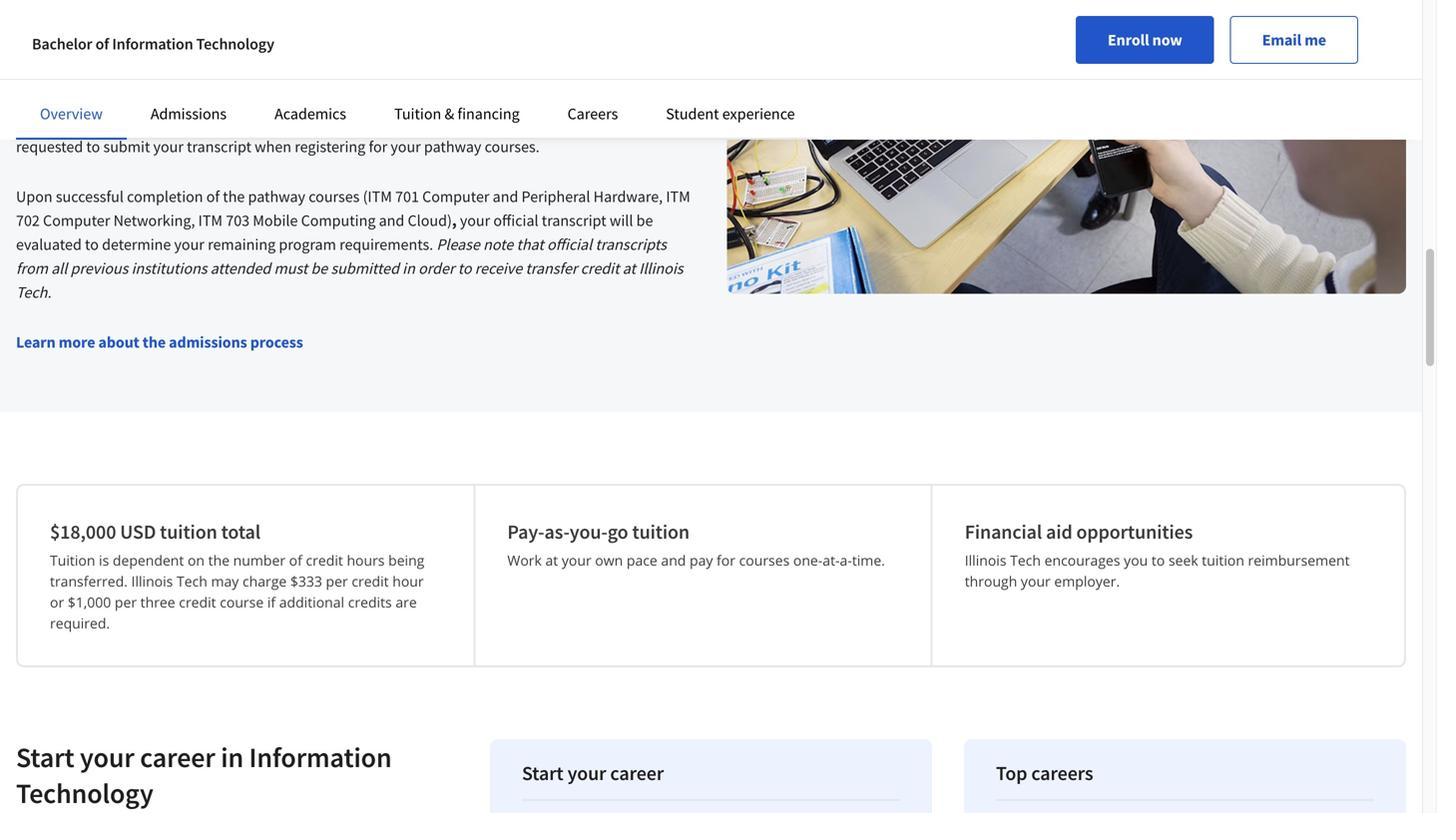 Task type: describe. For each thing, give the bounding box(es) containing it.
all
[[51, 259, 67, 279]]

credit inside please note that official transcripts from all previous institutions attended must be submitted in order to receive transfer credit at illinois tech.
[[581, 259, 620, 279]]

experience
[[723, 104, 795, 124]]

you
[[601, 113, 625, 133]]

mobile
[[253, 211, 298, 231]]

and up associate's
[[95, 65, 121, 85]]

program.
[[537, 113, 598, 133]]

if
[[627, 65, 636, 85]]

1 vertical spatial itm
[[198, 211, 223, 231]]

being
[[389, 551, 425, 570]]

institutions inside the this program is recommended for students who have taken college-level courses at previous institutions and are looking to further their career and education in information technology. if you have an associate's degree or up to 61 hours of studies, you can equip yourself for a new career in information technology and the burgeoning area of cloud computing with this program. you will be requested to submit your transcript when registering for your pathway courses.
[[16, 65, 92, 85]]

start your career
[[522, 761, 664, 786]]

completion
[[127, 187, 203, 207]]

pace
[[627, 551, 658, 570]]

of down studies,
[[343, 113, 356, 133]]

admissions
[[169, 333, 247, 352]]

be inside please note that official transcripts from all previous institutions attended must be submitted in order to receive transfer credit at illinois tech.
[[311, 259, 328, 279]]

that
[[517, 235, 544, 255]]

1 horizontal spatial you
[[639, 65, 664, 85]]

student experience
[[666, 104, 795, 124]]

61
[[251, 89, 267, 109]]

you-
[[570, 520, 608, 545]]

courses inside pay-as-you-go tuition work at your own pace and pay for courses one-at-a-time.
[[739, 551, 790, 570]]

will inside your official transcript will be evaluated to determine your remaining program requirements.
[[610, 211, 634, 231]]

previous inside the this program is recommended for students who have taken college-level courses at previous institutions and are looking to further their career and education in information technology. if you have an associate's degree or up to 61 hours of studies, you can equip yourself for a new career in information technology and the burgeoning area of cloud computing with this program. you will be requested to submit your transcript when registering for your pathway courses.
[[571, 41, 629, 61]]

course
[[220, 593, 264, 612]]

pay
[[690, 551, 713, 570]]

attended
[[210, 259, 271, 279]]

transfer
[[526, 259, 578, 279]]

credit up $333
[[306, 551, 343, 570]]

start for start your career
[[522, 761, 564, 786]]

credit up credits
[[352, 572, 389, 591]]

computing
[[400, 113, 473, 133]]

tuition & financing link
[[394, 104, 520, 124]]

and inside pay-as-you-go tuition work at your own pace and pay for courses one-at-a-time.
[[661, 551, 686, 570]]

time.
[[853, 551, 886, 570]]

further
[[219, 65, 265, 85]]

who
[[305, 41, 334, 61]]

pathway inside upon successful completion of the pathway courses (itm 701 computer and peripheral hardware, itm 702 computer networking, itm 703 mobile computing and cloud)
[[248, 187, 306, 207]]

academics
[[275, 104, 346, 124]]

admissions
[[151, 104, 227, 124]]

opportunities
[[1077, 520, 1193, 545]]

0 horizontal spatial have
[[16, 89, 48, 109]]

careers link
[[568, 104, 618, 124]]

pay-
[[508, 520, 545, 545]]

a
[[558, 89, 566, 109]]

degree
[[146, 89, 192, 109]]

additional
[[279, 593, 345, 612]]

$18,000 usd tuition total tuition is dependent on the number of credit hours being transferred. illinois tech may charge $333 per credit hour or $1,000 per three credit course if additional credits are required.
[[50, 520, 425, 633]]

successful
[[56, 187, 124, 207]]

tuition inside $18,000 usd tuition total tuition is dependent on the number of credit hours being transferred. illinois tech may charge $333 per credit hour or $1,000 per three credit course if additional credits are required.
[[50, 551, 95, 570]]

required.
[[50, 614, 110, 633]]

email me
[[1263, 30, 1327, 50]]

usd
[[120, 520, 156, 545]]

this
[[16, 41, 44, 61]]

receive
[[475, 259, 522, 279]]

list containing $18,000 usd tuition total
[[16, 484, 1407, 668]]

seek
[[1169, 551, 1199, 570]]

email
[[1263, 30, 1302, 50]]

and up studies,
[[348, 65, 374, 85]]

upon
[[16, 187, 53, 207]]

must
[[274, 259, 308, 279]]

start for start your career in information technology
[[16, 740, 74, 775]]

can
[[411, 89, 435, 109]]

tuition inside $18,000 usd tuition total tuition is dependent on the number of credit hours being transferred. illinois tech may charge $333 per credit hour or $1,000 per three credit course if additional credits are required.
[[160, 520, 217, 545]]

start your career in information technology
[[16, 740, 392, 811]]

your inside 'start your career in information technology'
[[80, 740, 135, 775]]

pay-as-you-go tuition work at your own pace and pay for courses one-at-a-time.
[[508, 520, 886, 570]]

careers
[[1032, 761, 1094, 786]]

$18,000
[[50, 520, 116, 545]]

if
[[267, 593, 276, 612]]

transcripts
[[596, 235, 667, 255]]

learn more about the admissions process link
[[16, 333, 303, 352]]

enroll
[[1108, 30, 1150, 50]]

$333
[[290, 572, 322, 591]]

cloud)
[[408, 211, 452, 231]]

$1,000
[[68, 593, 111, 612]]

go
[[608, 520, 629, 545]]

(itm
[[363, 187, 392, 207]]

the inside the this program is recommended for students who have taken college-level courses at previous institutions and are looking to further their career and education in information technology. if you have an associate's degree or up to 61 hours of studies, you can equip yourself for a new career in information technology and the burgeoning area of cloud computing with this program. you will be requested to submit your transcript when registering for your pathway courses.
[[205, 113, 227, 133]]

your inside pay-as-you-go tuition work at your own pace and pay for courses one-at-a-time.
[[562, 551, 592, 570]]

of inside upon successful completion of the pathway courses (itm 701 computer and peripheral hardware, itm 702 computer networking, itm 703 mobile computing and cloud)
[[206, 187, 220, 207]]

0 vertical spatial information
[[112, 34, 193, 54]]

on
[[188, 551, 205, 570]]

dependent
[[113, 551, 184, 570]]

credit down may
[[179, 593, 216, 612]]

0 vertical spatial computer
[[422, 187, 490, 207]]

submit
[[103, 137, 150, 157]]

1 vertical spatial computer
[[43, 211, 110, 231]]

enroll now button
[[1076, 16, 1215, 64]]

previous inside please note that official transcripts from all previous institutions attended must be submitted in order to receive transfer credit at illinois tech.
[[71, 259, 128, 279]]

technology.
[[546, 65, 624, 85]]

associate's
[[71, 89, 143, 109]]

pay-as-you-go tuition list item
[[476, 486, 933, 666]]

illinois inside please note that official transcripts from all previous institutions attended must be submitted in order to receive transfer credit at illinois tech.
[[639, 259, 684, 279]]

may
[[211, 572, 239, 591]]

to left the submit
[[86, 137, 100, 157]]

at-
[[823, 551, 840, 570]]

the right about
[[143, 333, 166, 352]]

of up area
[[311, 89, 324, 109]]

when
[[255, 137, 292, 157]]

burgeoning
[[231, 113, 307, 133]]

to inside financial aid opportunities illinois tech encourages you to seek tuition reimbursement through your employer.
[[1152, 551, 1166, 570]]

illinois inside financial aid opportunities illinois tech encourages you to seek tuition reimbursement through your employer.
[[965, 551, 1007, 570]]

as-
[[545, 520, 570, 545]]

registering
[[295, 137, 366, 157]]

hours inside the this program is recommended for students who have taken college-level courses at previous institutions and are looking to further their career and education in information technology. if you have an associate's degree or up to 61 hours of studies, you can equip yourself for a new career in information technology and the burgeoning area of cloud computing with this program. you will be requested to submit your transcript when registering for your pathway courses.
[[270, 89, 308, 109]]

order
[[418, 259, 455, 279]]



Task type: locate. For each thing, give the bounding box(es) containing it.
1 vertical spatial or
[[50, 593, 64, 612]]

one-
[[794, 551, 823, 570]]

of right completion
[[206, 187, 220, 207]]

1 horizontal spatial institutions
[[131, 259, 207, 279]]

your official transcript will be evaluated to determine your remaining program requirements.
[[16, 211, 653, 255]]

previous right the all
[[71, 259, 128, 279]]

to inside your official transcript will be evaluated to determine your remaining program requirements.
[[85, 235, 99, 255]]

0 vertical spatial information
[[463, 65, 542, 85]]

are inside $18,000 usd tuition total tuition is dependent on the number of credit hours being transferred. illinois tech may charge $333 per credit hour or $1,000 per three credit course if additional credits are required.
[[396, 593, 417, 612]]

1 horizontal spatial transcript
[[542, 211, 607, 231]]

tuition right seek
[[1203, 551, 1245, 570]]

institutions down determine
[[131, 259, 207, 279]]

tuition up on in the left bottom of the page
[[160, 520, 217, 545]]

for right pay
[[717, 551, 736, 570]]

0 horizontal spatial start
[[16, 740, 74, 775]]

the inside $18,000 usd tuition total tuition is dependent on the number of credit hours being transferred. illinois tech may charge $333 per credit hour or $1,000 per three credit course if additional credits are required.
[[208, 551, 230, 570]]

or left up
[[195, 89, 210, 109]]

computer up ,
[[422, 187, 490, 207]]

to left seek
[[1152, 551, 1166, 570]]

0 horizontal spatial technology
[[16, 776, 154, 811]]

enroll now
[[1108, 30, 1183, 50]]

1 horizontal spatial or
[[195, 89, 210, 109]]

1 horizontal spatial hours
[[347, 551, 385, 570]]

courses right level
[[500, 41, 551, 61]]

1 vertical spatial information
[[16, 113, 95, 133]]

0 horizontal spatial program
[[47, 41, 104, 61]]

2 vertical spatial at
[[546, 551, 558, 570]]

0 horizontal spatial official
[[494, 211, 539, 231]]

overview
[[40, 104, 103, 124]]

institutions up an
[[16, 65, 92, 85]]

the up may
[[208, 551, 230, 570]]

hour
[[393, 572, 424, 591]]

0 horizontal spatial are
[[124, 65, 145, 85]]

is up associate's
[[108, 41, 118, 61]]

are
[[124, 65, 145, 85], [396, 593, 417, 612]]

top careers
[[997, 761, 1094, 786]]

illinois down transcripts
[[639, 259, 684, 279]]

0 vertical spatial at
[[555, 41, 568, 61]]

will down hardware,
[[610, 211, 634, 231]]

academics link
[[275, 104, 346, 124]]

itm right hardware,
[[666, 187, 691, 207]]

me
[[1305, 30, 1327, 50]]

2 horizontal spatial tuition
[[1203, 551, 1245, 570]]

in inside please note that official transcripts from all previous institutions attended must be submitted in order to receive transfer credit at illinois tech.
[[403, 259, 415, 279]]

1 horizontal spatial per
[[326, 572, 348, 591]]

2 horizontal spatial courses
[[739, 551, 790, 570]]

tuition & financing
[[394, 104, 520, 124]]

institutions inside please note that official transcripts from all previous institutions attended must be submitted in order to receive transfer credit at illinois tech.
[[131, 259, 207, 279]]

process
[[250, 333, 303, 352]]

tuition up pace
[[633, 520, 690, 545]]

in
[[447, 65, 460, 85], [646, 89, 658, 109], [403, 259, 415, 279], [221, 740, 244, 775]]

yourself
[[479, 89, 533, 109]]

pathway
[[424, 137, 482, 157], [248, 187, 306, 207]]

to down please
[[458, 259, 472, 279]]

tech down on in the left bottom of the page
[[177, 572, 208, 591]]

to
[[202, 65, 216, 85], [234, 89, 247, 109], [86, 137, 100, 157], [85, 235, 99, 255], [458, 259, 472, 279], [1152, 551, 1166, 570]]

pathway up mobile
[[248, 187, 306, 207]]

determine
[[102, 235, 171, 255]]

per
[[326, 572, 348, 591], [115, 593, 137, 612]]

per right $333
[[326, 572, 348, 591]]

program up must
[[279, 235, 336, 255]]

1 horizontal spatial courses
[[500, 41, 551, 61]]

1 vertical spatial will
[[610, 211, 634, 231]]

will
[[629, 113, 652, 133], [610, 211, 634, 231]]

to inside please note that official transcripts from all previous institutions attended must be submitted in order to receive transfer credit at illinois tech.
[[458, 259, 472, 279]]

financing
[[458, 104, 520, 124]]

0 horizontal spatial information
[[16, 113, 95, 133]]

are down bachelor of information technology
[[124, 65, 145, 85]]

financial aid opportunities list item
[[933, 486, 1391, 666]]

transcript inside your official transcript will be evaluated to determine your remaining program requirements.
[[542, 211, 607, 231]]

credit
[[581, 259, 620, 279], [306, 551, 343, 570], [352, 572, 389, 591], [179, 593, 216, 612]]

1 vertical spatial are
[[396, 593, 417, 612]]

be right you
[[655, 113, 672, 133]]

an
[[51, 89, 68, 109]]

for down "cloud"
[[369, 137, 388, 157]]

1 vertical spatial have
[[16, 89, 48, 109]]

0 vertical spatial hours
[[270, 89, 308, 109]]

submitted
[[331, 259, 399, 279]]

tech inside $18,000 usd tuition total tuition is dependent on the number of credit hours being transferred. illinois tech may charge $333 per credit hour or $1,000 per three credit course if additional credits are required.
[[177, 572, 208, 591]]

and down degree at the top of page
[[177, 113, 202, 133]]

1 horizontal spatial program
[[279, 235, 336, 255]]

courses left one-
[[739, 551, 790, 570]]

admissions link
[[151, 104, 227, 124]]

own
[[595, 551, 623, 570]]

1 vertical spatial pathway
[[248, 187, 306, 207]]

0 vertical spatial per
[[326, 572, 348, 591]]

students
[[244, 41, 302, 61]]

you left "can"
[[383, 89, 407, 109]]

for inside pay-as-you-go tuition work at your own pace and pay for courses one-at-a-time.
[[717, 551, 736, 570]]

1 horizontal spatial official
[[547, 235, 592, 255]]

will right you
[[629, 113, 652, 133]]

for left a
[[536, 89, 555, 109]]

information up yourself
[[463, 65, 542, 85]]

tuition
[[394, 104, 442, 124], [50, 551, 95, 570]]

information
[[463, 65, 542, 85], [16, 113, 95, 133]]

evaluated
[[16, 235, 82, 255]]

now
[[1153, 30, 1183, 50]]

1 vertical spatial tech
[[177, 572, 208, 591]]

learn
[[16, 333, 56, 352]]

0 horizontal spatial or
[[50, 593, 64, 612]]

of up $333
[[289, 551, 302, 570]]

at inside please note that official transcripts from all previous institutions attended must be submitted in order to receive transfer credit at illinois tech.
[[623, 259, 636, 279]]

$18,000 usd tuition total list item
[[18, 486, 476, 666]]

student
[[666, 104, 719, 124]]

student experience link
[[666, 104, 795, 124]]

and left pay
[[661, 551, 686, 570]]

0 horizontal spatial information
[[112, 34, 193, 54]]

0 vertical spatial is
[[108, 41, 118, 61]]

bachelor of information technology
[[32, 34, 275, 54]]

0 horizontal spatial hours
[[270, 89, 308, 109]]

0 horizontal spatial tech
[[177, 572, 208, 591]]

technology
[[98, 113, 173, 133]]

0 vertical spatial courses
[[500, 41, 551, 61]]

official up the transfer
[[547, 235, 592, 255]]

studies,
[[328, 89, 380, 109]]

transcript down the peripheral on the top left
[[542, 211, 607, 231]]

be up transcripts
[[637, 211, 653, 231]]

career inside 'start your career in information technology'
[[140, 740, 215, 775]]

2 vertical spatial be
[[311, 259, 328, 279]]

is inside the this program is recommended for students who have taken college-level courses at previous institutions and are looking to further their career and education in information technology. if you have an associate's degree or up to 61 hours of studies, you can equip yourself for a new career in information technology and the burgeoning area of cloud computing with this program. you will be requested to submit your transcript when registering for your pathway courses.
[[108, 41, 118, 61]]

hours inside $18,000 usd tuition total tuition is dependent on the number of credit hours being transferred. illinois tech may charge $333 per credit hour or $1,000 per three credit course if additional credits are required.
[[347, 551, 385, 570]]

list
[[16, 484, 1407, 668]]

tuition left '&'
[[394, 104, 442, 124]]

0 horizontal spatial institutions
[[16, 65, 92, 85]]

0 horizontal spatial you
[[383, 89, 407, 109]]

have
[[337, 41, 370, 61], [16, 89, 48, 109]]

hours left being
[[347, 551, 385, 570]]

the inside upon successful completion of the pathway courses (itm 701 computer and peripheral hardware, itm 702 computer networking, itm 703 mobile computing and cloud)
[[223, 187, 245, 207]]

itm
[[666, 187, 691, 207], [198, 211, 223, 231]]

courses up computing
[[309, 187, 360, 207]]

start inside 'start your career in information technology'
[[16, 740, 74, 775]]

technology inside 'start your career in information technology'
[[16, 776, 154, 811]]

or inside the this program is recommended for students who have taken college-level courses at previous institutions and are looking to further their career and education in information technology. if you have an associate's degree or up to 61 hours of studies, you can equip yourself for a new career in information technology and the burgeoning area of cloud computing with this program. you will be requested to submit your transcript when registering for your pathway courses.
[[195, 89, 210, 109]]

1 vertical spatial per
[[115, 593, 137, 612]]

1 horizontal spatial start
[[522, 761, 564, 786]]

recommended
[[121, 41, 219, 61]]

have right who
[[337, 41, 370, 61]]

0 vertical spatial illinois
[[639, 259, 684, 279]]

are inside the this program is recommended for students who have taken college-level courses at previous institutions and are looking to further their career and education in information technology. if you have an associate's degree or up to 61 hours of studies, you can equip yourself for a new career in information technology and the burgeoning area of cloud computing with this program. you will be requested to submit your transcript when registering for your pathway courses.
[[124, 65, 145, 85]]

at down transcripts
[[623, 259, 636, 279]]

illinois up through
[[965, 551, 1007, 570]]

aid
[[1047, 520, 1073, 545]]

up
[[213, 89, 230, 109]]

a-
[[840, 551, 853, 570]]

tech
[[1011, 551, 1041, 570], [177, 572, 208, 591]]

in inside 'start your career in information technology'
[[221, 740, 244, 775]]

you down opportunities
[[1124, 551, 1149, 570]]

0 horizontal spatial computer
[[43, 211, 110, 231]]

0 vertical spatial itm
[[666, 187, 691, 207]]

requirements.
[[340, 235, 433, 255]]

1 vertical spatial illinois
[[965, 551, 1007, 570]]

illinois inside $18,000 usd tuition total tuition is dependent on the number of credit hours being transferred. illinois tech may charge $333 per credit hour or $1,000 per three credit course if additional credits are required.
[[131, 572, 173, 591]]

transcript inside the this program is recommended for students who have taken college-level courses at previous institutions and are looking to further their career and education in information technology. if you have an associate's degree or up to 61 hours of studies, you can equip yourself for a new career in information technology and the burgeoning area of cloud computing with this program. you will be requested to submit your transcript when registering for your pathway courses.
[[187, 137, 252, 157]]

have left an
[[16, 89, 48, 109]]

financial
[[965, 520, 1043, 545]]

1 vertical spatial be
[[637, 211, 653, 231]]

is up transferred.
[[99, 551, 109, 570]]

0 horizontal spatial illinois
[[131, 572, 173, 591]]

tuition up transferred.
[[50, 551, 95, 570]]

courses inside upon successful completion of the pathway courses (itm 701 computer and peripheral hardware, itm 702 computer networking, itm 703 mobile computing and cloud)
[[309, 187, 360, 207]]

from
[[16, 259, 48, 279]]

1 vertical spatial courses
[[309, 187, 360, 207]]

the up 703
[[223, 187, 245, 207]]

2 horizontal spatial you
[[1124, 551, 1149, 570]]

be inside your official transcript will be evaluated to determine your remaining program requirements.
[[637, 211, 653, 231]]

and up the note
[[493, 187, 519, 207]]

0 horizontal spatial pathway
[[248, 187, 306, 207]]

1 horizontal spatial previous
[[571, 41, 629, 61]]

1 horizontal spatial tuition
[[394, 104, 442, 124]]

total
[[221, 520, 261, 545]]

or
[[195, 89, 210, 109], [50, 593, 64, 612]]

career
[[303, 65, 345, 85], [601, 89, 643, 109], [140, 740, 215, 775], [611, 761, 664, 786]]

tech inside financial aid opportunities illinois tech encourages you to seek tuition reimbursement through your employer.
[[1011, 551, 1041, 570]]

1 vertical spatial tuition
[[50, 551, 95, 570]]

at
[[555, 41, 568, 61], [623, 259, 636, 279], [546, 551, 558, 570]]

0 vertical spatial institutions
[[16, 65, 92, 85]]

0 vertical spatial previous
[[571, 41, 629, 61]]

email me button
[[1231, 16, 1359, 64]]

1 horizontal spatial are
[[396, 593, 417, 612]]

pathway down the computing
[[424, 137, 482, 157]]

0 vertical spatial or
[[195, 89, 210, 109]]

program inside the this program is recommended for students who have taken college-level courses at previous institutions and are looking to further their career and education in information technology. if you have an associate's degree or up to 61 hours of studies, you can equip yourself for a new career in information technology and the burgeoning area of cloud computing with this program. you will be requested to submit your transcript when registering for your pathway courses.
[[47, 41, 104, 61]]

information down an
[[16, 113, 95, 133]]

with
[[476, 113, 505, 133]]

1 vertical spatial you
[[383, 89, 407, 109]]

1 horizontal spatial technology
[[196, 34, 275, 54]]

transcript down the admissions
[[187, 137, 252, 157]]

1 horizontal spatial information
[[249, 740, 392, 775]]

work
[[508, 551, 542, 570]]

0 horizontal spatial transcript
[[187, 137, 252, 157]]

official inside your official transcript will be evaluated to determine your remaining program requirements.
[[494, 211, 539, 231]]

1 horizontal spatial computer
[[422, 187, 490, 207]]

0 horizontal spatial be
[[311, 259, 328, 279]]

2 vertical spatial you
[[1124, 551, 1149, 570]]

please note that official transcripts from all previous institutions attended must be submitted in order to receive transfer credit at illinois tech.
[[16, 235, 684, 303]]

2 vertical spatial illinois
[[131, 572, 173, 591]]

0 horizontal spatial previous
[[71, 259, 128, 279]]

to up up
[[202, 65, 216, 85]]

official up that
[[494, 211, 539, 231]]

program right this
[[47, 41, 104, 61]]

be inside the this program is recommended for students who have taken college-level courses at previous institutions and are looking to further their career and education in information technology. if you have an associate's degree or up to 61 hours of studies, you can equip yourself for a new career in information technology and the burgeoning area of cloud computing with this program. you will be requested to submit your transcript when registering for your pathway courses.
[[655, 113, 672, 133]]

reimbursement
[[1249, 551, 1351, 570]]

0 vertical spatial technology
[[196, 34, 275, 54]]

1 horizontal spatial tuition
[[633, 520, 690, 545]]

2 vertical spatial courses
[[739, 551, 790, 570]]

0 horizontal spatial tuition
[[50, 551, 95, 570]]

per left three
[[115, 593, 137, 612]]

701
[[395, 187, 419, 207]]

courses inside the this program is recommended for students who have taken college-level courses at previous institutions and are looking to further their career and education in information technology. if you have an associate's degree or up to 61 hours of studies, you can equip yourself for a new career in information technology and the burgeoning area of cloud computing with this program. you will be requested to submit your transcript when registering for your pathway courses.
[[500, 41, 551, 61]]

of right bachelor
[[95, 34, 109, 54]]

or up required.
[[50, 593, 64, 612]]

0 vertical spatial program
[[47, 41, 104, 61]]

you right if
[[639, 65, 664, 85]]

technology
[[196, 34, 275, 54], [16, 776, 154, 811]]

through
[[965, 572, 1018, 591]]

computer down the successful
[[43, 211, 110, 231]]

at inside pay-as-you-go tuition work at your own pace and pay for courses one-at-a-time.
[[546, 551, 558, 570]]

illinois down dependent
[[131, 572, 173, 591]]

learn more about the admissions process
[[16, 333, 303, 352]]

1 vertical spatial at
[[623, 259, 636, 279]]

bachelor
[[32, 34, 92, 54]]

pathway inside the this program is recommended for students who have taken college-level courses at previous institutions and are looking to further their career and education in information technology. if you have an associate's degree or up to 61 hours of studies, you can equip yourself for a new career in information technology and the burgeoning area of cloud computing with this program. you will be requested to submit your transcript when registering for your pathway courses.
[[424, 137, 482, 157]]

hours
[[270, 89, 308, 109], [347, 551, 385, 570]]

previous up technology.
[[571, 41, 629, 61]]

1 vertical spatial technology
[[16, 776, 154, 811]]

1 vertical spatial official
[[547, 235, 592, 255]]

tuition inside pay-as-you-go tuition work at your own pace and pay for courses one-at-a-time.
[[633, 520, 690, 545]]

upon successful completion of the pathway courses (itm 701 computer and peripheral hardware, itm 702 computer networking, itm 703 mobile computing and cloud)
[[16, 187, 691, 231]]

be right must
[[311, 259, 328, 279]]

program inside your official transcript will be evaluated to determine your remaining program requirements.
[[279, 235, 336, 255]]

1 vertical spatial transcript
[[542, 211, 607, 231]]

0 vertical spatial are
[[124, 65, 145, 85]]

tuition inside financial aid opportunities illinois tech encourages you to seek tuition reimbursement through your employer.
[[1203, 551, 1245, 570]]

1 vertical spatial institutions
[[131, 259, 207, 279]]

1 horizontal spatial pathway
[[424, 137, 482, 157]]

cloud
[[359, 113, 397, 133]]

1 vertical spatial information
[[249, 740, 392, 775]]

1 horizontal spatial information
[[463, 65, 542, 85]]

0 vertical spatial transcript
[[187, 137, 252, 157]]

credits
[[348, 593, 392, 612]]

at right the work
[[546, 551, 558, 570]]

official
[[494, 211, 539, 231], [547, 235, 592, 255]]

information inside 'start your career in information technology'
[[249, 740, 392, 775]]

your inside financial aid opportunities illinois tech encourages you to seek tuition reimbursement through your employer.
[[1021, 572, 1051, 591]]

0 vertical spatial have
[[337, 41, 370, 61]]

2 horizontal spatial be
[[655, 113, 672, 133]]

will inside the this program is recommended for students who have taken college-level courses at previous institutions and are looking to further their career and education in information technology. if you have an associate's degree or up to 61 hours of studies, you can equip yourself for a new career in information technology and the burgeoning area of cloud computing with this program. you will be requested to submit your transcript when registering for your pathway courses.
[[629, 113, 652, 133]]

1 horizontal spatial be
[[637, 211, 653, 231]]

0 horizontal spatial itm
[[198, 211, 223, 231]]

hours down 'their'
[[270, 89, 308, 109]]

official inside please note that official transcripts from all previous institutions attended must be submitted in order to receive transfer credit at illinois tech.
[[547, 235, 592, 255]]

1 horizontal spatial itm
[[666, 187, 691, 207]]

1 horizontal spatial illinois
[[639, 259, 684, 279]]

tuition
[[160, 520, 217, 545], [633, 520, 690, 545], [1203, 551, 1245, 570]]

at inside the this program is recommended for students who have taken college-level courses at previous institutions and are looking to further their career and education in information technology. if you have an associate's degree or up to 61 hours of studies, you can equip yourself for a new career in information technology and the burgeoning area of cloud computing with this program. you will be requested to submit your transcript when registering for your pathway courses.
[[555, 41, 568, 61]]

1 horizontal spatial tech
[[1011, 551, 1041, 570]]

0 horizontal spatial tuition
[[160, 520, 217, 545]]

networking,
[[113, 211, 195, 231]]

or inside $18,000 usd tuition total tuition is dependent on the number of credit hours being transferred. illinois tech may charge $333 per credit hour or $1,000 per three credit course if additional credits are required.
[[50, 593, 64, 612]]

0 vertical spatial tuition
[[394, 104, 442, 124]]

is inside $18,000 usd tuition total tuition is dependent on the number of credit hours being transferred. illinois tech may charge $333 per credit hour or $1,000 per three credit course if additional credits are required.
[[99, 551, 109, 570]]

previous
[[571, 41, 629, 61], [71, 259, 128, 279]]

and up requirements.
[[379, 211, 405, 231]]

itm left 703
[[198, 211, 223, 231]]

three
[[140, 593, 175, 612]]

are down hour
[[396, 593, 417, 612]]

0 vertical spatial pathway
[[424, 137, 482, 157]]

the down up
[[205, 113, 227, 133]]

1 horizontal spatial have
[[337, 41, 370, 61]]

1 vertical spatial is
[[99, 551, 109, 570]]

0 horizontal spatial per
[[115, 593, 137, 612]]

to left 61
[[234, 89, 247, 109]]

0 vertical spatial you
[[639, 65, 664, 85]]

credit down transcripts
[[581, 259, 620, 279]]

you inside financial aid opportunities illinois tech encourages you to seek tuition reimbursement through your employer.
[[1124, 551, 1149, 570]]

number
[[233, 551, 286, 570]]

at up technology.
[[555, 41, 568, 61]]

0 vertical spatial will
[[629, 113, 652, 133]]

is
[[108, 41, 118, 61], [99, 551, 109, 570]]

of inside $18,000 usd tuition total tuition is dependent on the number of credit hours being transferred. illinois tech may charge $333 per credit hour or $1,000 per three credit course if additional credits are required.
[[289, 551, 302, 570]]

for up "further"
[[222, 41, 241, 61]]

1 vertical spatial program
[[279, 235, 336, 255]]

tech down the financial
[[1011, 551, 1041, 570]]

illinois
[[639, 259, 684, 279], [965, 551, 1007, 570], [131, 572, 173, 591]]

to right evaluated
[[85, 235, 99, 255]]

702
[[16, 211, 40, 231]]

2 horizontal spatial illinois
[[965, 551, 1007, 570]]



Task type: vqa. For each thing, say whether or not it's contained in the screenshot.
Google Career Certificates link on the left top of page
no



